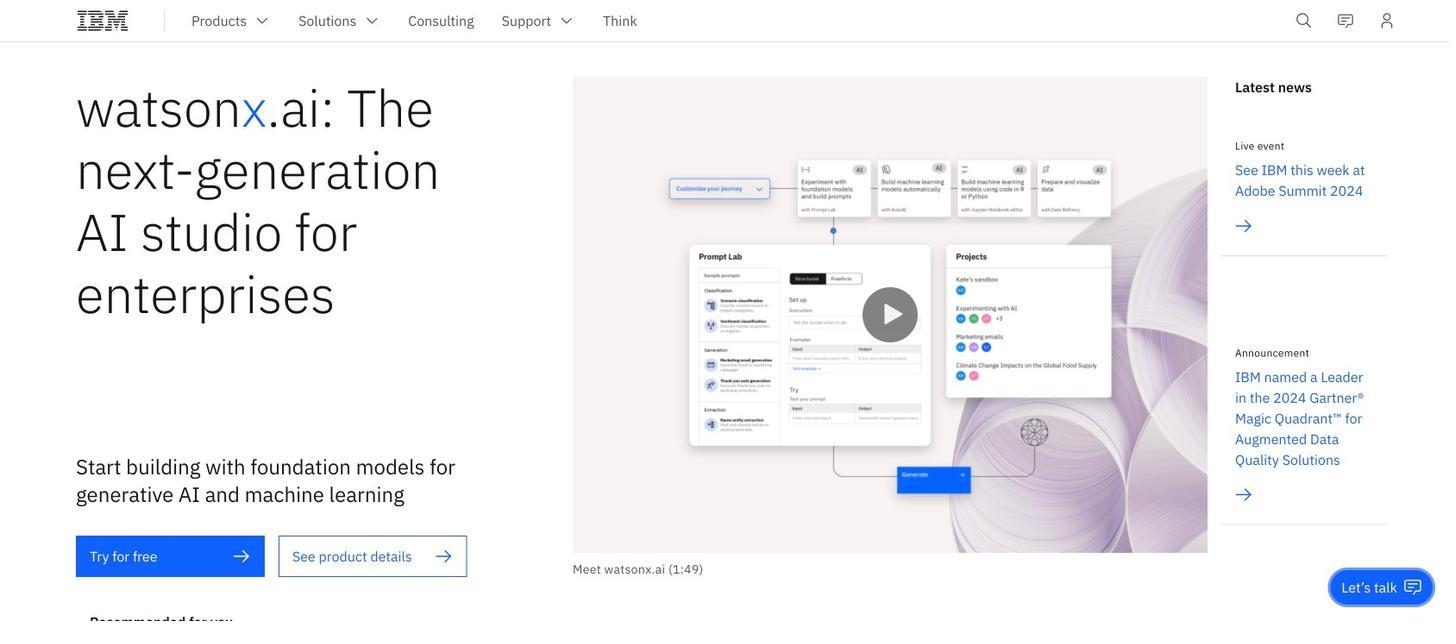 Task type: vqa. For each thing, say whether or not it's contained in the screenshot.
Test region
no



Task type: describe. For each thing, give the bounding box(es) containing it.
let's talk element
[[1342, 578, 1398, 597]]



